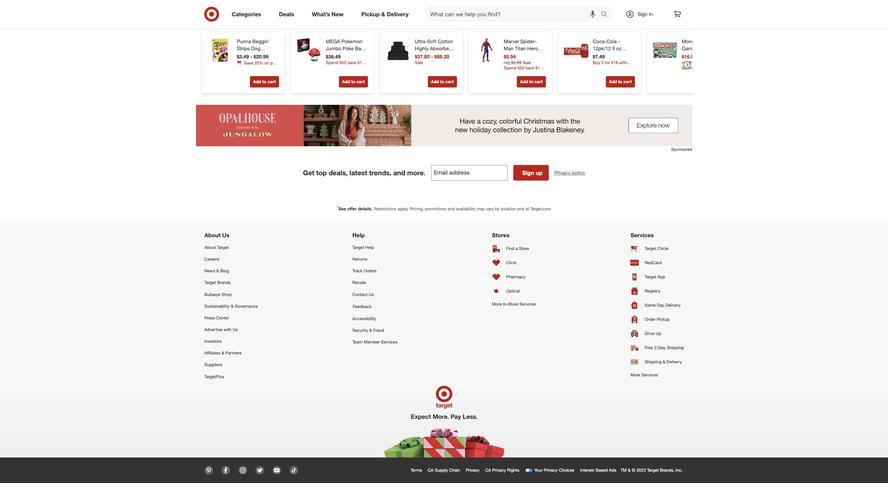 Task type: vqa. For each thing, say whether or not it's contained in the screenshot.
4 at the bottom right of page
no



Task type: describe. For each thing, give the bounding box(es) containing it.
inc.
[[676, 468, 682, 473]]

monopoly board game link
[[682, 38, 723, 52]]

pickup inside order pickup link
[[657, 317, 670, 322]]

bullseye
[[204, 292, 220, 297]]

more for more services
[[631, 373, 640, 378]]

bullseye shop link
[[204, 289, 258, 301]]

contact us
[[353, 292, 374, 297]]

add for 12"
[[520, 79, 528, 84]]

$37.80
[[415, 54, 430, 60]]

shop
[[222, 292, 232, 297]]

interest
[[580, 468, 595, 473]]

search
[[598, 11, 615, 18]]

target help link
[[353, 242, 398, 254]]

free 2-day shipping link
[[631, 341, 684, 355]]

delivery for same day delivery
[[666, 303, 681, 308]]

services up target circle
[[631, 232, 654, 239]]

to for towel
[[440, 79, 444, 84]]

app
[[658, 275, 665, 280]]

blue
[[421, 67, 431, 73]]

apply.
[[398, 206, 409, 212]]

$7.49
[[593, 54, 605, 60]]

services down fraud
[[381, 340, 398, 345]]

add for chewy
[[253, 79, 261, 84]]

0 vertical spatial day
[[657, 303, 664, 308]]

us for contact us
[[369, 292, 374, 297]]

ads
[[609, 468, 617, 473]]

store for in-
[[508, 302, 518, 307]]

stores
[[492, 232, 510, 239]]

categories link
[[226, 6, 270, 22]]

to for chewy
[[262, 79, 266, 84]]

governance
[[235, 304, 258, 309]]

news & blog link
[[204, 265, 258, 277]]

add to cart button for 303pcs
[[339, 76, 368, 87]]

save
[[244, 60, 253, 66]]

categories
[[232, 10, 261, 18]]

registry link
[[631, 284, 684, 299]]

track orders
[[353, 269, 377, 274]]

marvel spider- man titan hero series spider- man 12" action figure link
[[504, 38, 544, 73]]

redcard
[[645, 260, 662, 266]]

more in-store services
[[492, 302, 536, 307]]

shipping & delivery
[[645, 360, 682, 365]]

team
[[353, 340, 363, 345]]

& for affiliates
[[222, 351, 224, 356]]

delivery for pickup & delivery
[[387, 10, 409, 18]]

$5.94
[[504, 54, 516, 60]]

to for 303pcs
[[351, 79, 355, 84]]

find
[[506, 246, 515, 252]]

target for target help
[[353, 245, 364, 250]]

$16.99
[[682, 54, 697, 60]]

press
[[204, 316, 215, 321]]

about for about target
[[204, 245, 216, 250]]

target circle link
[[631, 242, 684, 256]]

and left the at
[[517, 206, 524, 212]]

12pk/12
[[593, 45, 611, 51]]

cart for ultra-soft cotton highly absorbent solid quick- drying towel sets by blue nile mills
[[445, 79, 454, 84]]

team member services
[[353, 340, 398, 345]]

recalls link
[[353, 277, 398, 289]]

get
[[303, 169, 314, 177]]

add to cart button for chewy
[[250, 76, 279, 87]]

ca privacy rights
[[485, 468, 519, 473]]

by inside * see offer details. restrictions apply. pricing, promotions and availability may vary by location and at target.com
[[495, 206, 500, 212]]

a
[[516, 246, 518, 252]]

$19.99
[[689, 60, 702, 65]]

more in-store services link
[[492, 299, 536, 310]]

clinic
[[506, 260, 517, 266]]

sets
[[444, 60, 454, 66]]

coca-
[[593, 38, 606, 44]]

reg for $5.94
[[504, 60, 510, 65]]

add to cart for 303pcs
[[342, 79, 365, 84]]

target for target circle
[[645, 246, 656, 252]]

2 man from the top
[[504, 60, 513, 66]]

pet
[[270, 60, 276, 66]]

registry
[[645, 289, 661, 294]]

soft
[[427, 38, 436, 44]]

pickup inside pickup & delivery link
[[361, 10, 380, 18]]

more services
[[631, 373, 658, 378]]

2-
[[654, 346, 658, 351]]

accessibility
[[353, 316, 376, 322]]

what's
[[312, 10, 330, 18]]

treats
[[248, 66, 258, 71]]

feedback button
[[353, 301, 398, 313]]

news
[[204, 269, 215, 274]]

& for pickup
[[381, 10, 385, 18]]

monopoly board game
[[682, 38, 719, 51]]

advertise
[[204, 327, 223, 333]]

center
[[216, 316, 229, 321]]

at
[[526, 206, 529, 212]]

affiliates
[[204, 351, 220, 356]]

accessibility link
[[353, 313, 398, 325]]

0 vertical spatial spider-
[[520, 38, 537, 44]]

add to cart for towel
[[431, 79, 454, 84]]

absorbent
[[430, 45, 453, 51]]

purina
[[237, 38, 251, 44]]

fl
[[612, 45, 615, 51]]

target: expect more. pay less. image
[[345, 383, 544, 458]]

supply
[[435, 468, 448, 473]]

0 horizontal spatial shipping
[[645, 360, 662, 365]]

1 vertical spatial spider-
[[519, 53, 536, 59]]

bullseye shop
[[204, 292, 232, 297]]

track orders link
[[353, 265, 398, 277]]

us for about us
[[222, 232, 229, 239]]

target.com
[[530, 206, 551, 212]]

add to cart button for 12"
[[517, 76, 546, 87]]

cart for purina beggin' strips dog training treats with bacon chewy dog treats
[[267, 79, 276, 84]]

target brands
[[204, 280, 231, 286]]

to for 12"
[[529, 79, 533, 84]]

mega pokemon jumbo poke ball building set - 303pcs
[[326, 38, 363, 66]]

more.
[[407, 169, 425, 177]]

1 vertical spatial treats
[[264, 67, 277, 73]]

add for towel
[[431, 79, 439, 84]]

cart for coca-cola - 12pk/12 fl oz cans
[[623, 79, 632, 84]]

sign for sign in
[[638, 11, 648, 17]]

$36.49
[[326, 54, 341, 60]]

ca supply chain
[[428, 468, 460, 473]]

ultra-soft cotton highly absorbent solid quick- drying towel sets by blue nile mills link
[[415, 38, 455, 73]]

food,
[[237, 66, 246, 71]]

& for shipping
[[663, 360, 666, 365]]

your
[[534, 468, 543, 473]]

advertise with us
[[204, 327, 238, 333]]

same day delivery link
[[631, 299, 684, 313]]

1 horizontal spatial shipping
[[667, 346, 684, 351]]

and left availability
[[448, 206, 455, 212]]

security
[[353, 328, 368, 333]]

$3.49 - $20.99
[[237, 54, 268, 60]]

pokemon
[[341, 38, 362, 44]]

delivery for shipping & delivery
[[667, 360, 682, 365]]



Task type: locate. For each thing, give the bounding box(es) containing it.
more down 'shipping & delivery' link
[[631, 373, 640, 378]]

1 vertical spatial help
[[365, 245, 374, 250]]

dog up $3.49 - $20.99
[[251, 45, 260, 51]]

target
[[217, 245, 229, 250], [353, 245, 364, 250], [645, 246, 656, 252], [645, 275, 656, 280], [204, 280, 216, 286], [647, 468, 659, 473]]

sale right 12"
[[523, 60, 531, 65]]

brands
[[217, 280, 231, 286]]

0 vertical spatial sign
[[638, 11, 648, 17]]

reg inside $5.94 reg $6.99 sale
[[504, 60, 510, 65]]

advertisement region
[[196, 105, 692, 146]]

1 horizontal spatial sign
[[638, 11, 648, 17]]

$88.20
[[434, 54, 449, 60]]

1 horizontal spatial ca
[[485, 468, 491, 473]]

ca right privacy link at right bottom
[[485, 468, 491, 473]]

us inside contact us link
[[369, 292, 374, 297]]

add for 303pcs
[[342, 79, 350, 84]]

3 add from the left
[[431, 79, 439, 84]]

brands,
[[660, 468, 675, 473]]

order pickup link
[[631, 313, 684, 327]]

target up the returns
[[353, 245, 364, 250]]

towel
[[431, 60, 443, 66]]

2 reg from the left
[[682, 60, 688, 65]]

add to cart down "nile"
[[431, 79, 454, 84]]

and inside save 20% on pet food, treats and litter
[[260, 66, 267, 71]]

ca supply chain link
[[426, 467, 465, 475]]

store for a
[[519, 246, 529, 252]]

blog
[[220, 269, 229, 274]]

hero
[[527, 45, 538, 51]]

0 horizontal spatial sign
[[522, 169, 534, 177]]

1 to from the left
[[262, 79, 266, 84]]

sale inside $5.94 reg $6.99 sale
[[523, 60, 531, 65]]

4 add to cart button from the left
[[517, 76, 546, 87]]

find a store link
[[492, 242, 536, 256]]

with inside purina beggin' strips dog training treats with bacon chewy dog treats
[[237, 60, 246, 66]]

add to cart down set
[[342, 79, 365, 84]]

0 vertical spatial pickup
[[361, 10, 380, 18]]

more left in-
[[492, 302, 502, 307]]

day
[[657, 303, 664, 308], [658, 346, 666, 351]]

and left litter
[[260, 66, 267, 71]]

sale inside $37.80 - $88.20 sale
[[415, 60, 423, 65]]

None text field
[[431, 165, 508, 181]]

©
[[632, 468, 635, 473]]

reg inside $16.99 reg $19.99
[[682, 60, 688, 65]]

to down set
[[351, 79, 355, 84]]

1 horizontal spatial store
[[519, 246, 529, 252]]

same
[[645, 303, 656, 308]]

shipping
[[667, 346, 684, 351], [645, 360, 662, 365]]

ca left supply
[[428, 468, 434, 473]]

1 vertical spatial pickup
[[657, 317, 670, 322]]

add to cart down action
[[520, 79, 543, 84]]

security & fraud
[[353, 328, 384, 333]]

deals,
[[329, 169, 348, 177]]

0 horizontal spatial sale
[[415, 60, 423, 65]]

2 vertical spatial us
[[233, 327, 238, 333]]

store right a
[[519, 246, 529, 252]]

careers link
[[204, 254, 258, 265]]

1 horizontal spatial more
[[631, 373, 640, 378]]

$16.99 reg $19.99
[[682, 54, 702, 65]]

1 vertical spatial delivery
[[666, 303, 681, 308]]

building
[[326, 53, 344, 59]]

1 vertical spatial store
[[508, 302, 518, 307]]

0 vertical spatial man
[[504, 45, 513, 51]]

dog down 20%
[[253, 67, 263, 73]]

5 add to cart button from the left
[[606, 76, 635, 87]]

1 cart from the left
[[267, 79, 276, 84]]

store
[[519, 246, 529, 252], [508, 302, 518, 307]]

us right contact
[[369, 292, 374, 297]]

add down fl
[[609, 79, 617, 84]]

& for sustainability
[[231, 304, 234, 309]]

to down oz in the right of the page
[[618, 79, 622, 84]]

treats down pet
[[264, 67, 277, 73]]

2 vertical spatial delivery
[[667, 360, 682, 365]]

us down press center link on the left of the page
[[233, 327, 238, 333]]

1 add to cart button from the left
[[250, 76, 279, 87]]

order
[[645, 317, 656, 322]]

target left circle
[[645, 246, 656, 252]]

clinic link
[[492, 256, 536, 270]]

0 vertical spatial shipping
[[667, 346, 684, 351]]

nile
[[433, 67, 441, 73]]

1 vertical spatial about
[[204, 245, 216, 250]]

interest based ads link
[[579, 467, 621, 475]]

man up figure
[[504, 60, 513, 66]]

with down press center link on the left of the page
[[224, 327, 232, 333]]

treats up 20%
[[255, 53, 268, 59]]

mega pokemon jumbo poke ball building set - 303pcs link
[[326, 38, 366, 66]]

monopoly board game image
[[653, 38, 677, 63], [653, 38, 677, 63]]

0 vertical spatial store
[[519, 246, 529, 252]]

1 horizontal spatial by
[[495, 206, 500, 212]]

poke
[[343, 45, 354, 51]]

2 about from the top
[[204, 245, 216, 250]]

0 vertical spatial by
[[415, 67, 420, 73]]

help inside target help link
[[365, 245, 374, 250]]

add to cart button
[[250, 76, 279, 87], [339, 76, 368, 87], [428, 76, 457, 87], [517, 76, 546, 87], [606, 76, 635, 87]]

3 add to cart button from the left
[[428, 76, 457, 87]]

0 vertical spatial with
[[237, 60, 246, 66]]

location
[[501, 206, 516, 212]]

sign inside button
[[522, 169, 534, 177]]

help up returns link on the bottom left
[[365, 245, 374, 250]]

rights
[[507, 468, 519, 473]]

1 vertical spatial more
[[631, 373, 640, 378]]

services
[[631, 232, 654, 239], [520, 302, 536, 307], [381, 340, 398, 345], [642, 373, 658, 378]]

add down 303pcs
[[342, 79, 350, 84]]

optical
[[506, 289, 520, 294]]

0 horizontal spatial more
[[492, 302, 502, 307]]

0 horizontal spatial us
[[222, 232, 229, 239]]

target for target brands
[[204, 280, 216, 286]]

purina beggin' strips dog training treats with bacon chewy dog treats image
[[208, 38, 232, 63], [208, 38, 232, 63]]

0 horizontal spatial by
[[415, 67, 420, 73]]

to down "nile"
[[440, 79, 444, 84]]

set
[[345, 53, 353, 59]]

drive
[[645, 331, 655, 337]]

cola
[[606, 38, 617, 44]]

pickup & delivery link
[[355, 6, 418, 22]]

0 vertical spatial us
[[222, 232, 229, 239]]

4 add from the left
[[520, 79, 528, 84]]

bacon
[[247, 60, 262, 66]]

marvel
[[504, 38, 519, 44]]

help up target help
[[353, 232, 365, 239]]

sign up
[[522, 169, 543, 177]]

2 add from the left
[[342, 79, 350, 84]]

- inside $37.80 - $88.20 sale
[[431, 54, 433, 60]]

1 vertical spatial shipping
[[645, 360, 662, 365]]

2 add to cart from the left
[[342, 79, 365, 84]]

1 vertical spatial with
[[224, 327, 232, 333]]

interest based ads
[[580, 468, 617, 473]]

offer
[[347, 206, 357, 212]]

add to cart for 12"
[[520, 79, 543, 84]]

by down drying
[[415, 67, 420, 73]]

- inside coca-cola - 12pk/12 fl oz cans
[[618, 38, 620, 44]]

target for target app
[[645, 275, 656, 280]]

3 to from the left
[[440, 79, 444, 84]]

3 cart from the left
[[445, 79, 454, 84]]

add to cart button down litter
[[250, 76, 279, 87]]

man up series
[[504, 45, 513, 51]]

2 ca from the left
[[485, 468, 491, 473]]

more for more in-store services
[[492, 302, 502, 307]]

target inside 'link'
[[217, 245, 229, 250]]

0 horizontal spatial pickup
[[361, 10, 380, 18]]

to down save 20% on pet food, treats and litter
[[262, 79, 266, 84]]

4 to from the left
[[529, 79, 533, 84]]

add
[[253, 79, 261, 84], [342, 79, 350, 84], [431, 79, 439, 84], [520, 79, 528, 84], [609, 79, 617, 84]]

1 man from the top
[[504, 45, 513, 51]]

and left more. at the left
[[393, 169, 405, 177]]

& for news
[[216, 269, 219, 274]]

& for security
[[369, 328, 372, 333]]

about
[[204, 232, 221, 239], [204, 245, 216, 250]]

cart for mega pokemon jumbo poke ball building set - 303pcs
[[356, 79, 365, 84]]

day right same at the right of the page
[[657, 303, 664, 308]]

add down 12"
[[520, 79, 528, 84]]

sale for $5.94
[[523, 60, 531, 65]]

mega pokemon jumbo poke ball building set - 303pcs image
[[297, 38, 321, 63], [297, 38, 321, 63]]

with up chewy
[[237, 60, 246, 66]]

- inside mega pokemon jumbo poke ball building set - 303pcs
[[354, 53, 356, 59]]

deals link
[[273, 6, 303, 22]]

returns link
[[353, 254, 398, 265]]

us up about target 'link'
[[222, 232, 229, 239]]

pickup right order
[[657, 317, 670, 322]]

1 horizontal spatial sale
[[523, 60, 531, 65]]

with inside "link"
[[224, 327, 232, 333]]

about inside 'link'
[[204, 245, 216, 250]]

2 cart from the left
[[356, 79, 365, 84]]

services down optical link
[[520, 302, 536, 307]]

about up careers
[[204, 245, 216, 250]]

add to cart button down set
[[339, 76, 368, 87]]

target down news
[[204, 280, 216, 286]]

1 sale from the left
[[415, 60, 423, 65]]

1 add to cart from the left
[[253, 79, 276, 84]]

spider- up action
[[519, 53, 536, 59]]

marvel spider-man titan hero series spider-man 12" action figure image
[[475, 38, 499, 63], [475, 38, 499, 63]]

orders
[[364, 269, 377, 274]]

0 horizontal spatial reg
[[504, 60, 510, 65]]

4 cart from the left
[[534, 79, 543, 84]]

target right 2023
[[647, 468, 659, 473]]

to down action
[[529, 79, 533, 84]]

ultra-soft cotton highly absorbent solid quick-drying towel sets by blue nile mills image
[[386, 38, 410, 63], [386, 38, 410, 63]]

delivery inside 'shipping & delivery' link
[[667, 360, 682, 365]]

add to cart button down "nile"
[[428, 76, 457, 87]]

chewy
[[237, 67, 252, 73]]

add to cart down litter
[[253, 79, 276, 84]]

us inside advertise with us "link"
[[233, 327, 238, 333]]

1 horizontal spatial us
[[233, 327, 238, 333]]

spider- up hero
[[520, 38, 537, 44]]

5 add to cart from the left
[[609, 79, 632, 84]]

add to cart button for towel
[[428, 76, 457, 87]]

store down optical link
[[508, 302, 518, 307]]

sign left the in
[[638, 11, 648, 17]]

ca for ca supply chain
[[428, 468, 434, 473]]

up
[[536, 169, 543, 177]]

what's new
[[312, 10, 344, 18]]

add down "nile"
[[431, 79, 439, 84]]

purina beggin' strips dog training treats with bacon chewy dog treats
[[237, 38, 277, 73]]

contact us link
[[353, 289, 398, 301]]

ca for ca privacy rights
[[485, 468, 491, 473]]

3 add to cart from the left
[[431, 79, 454, 84]]

ball
[[355, 45, 363, 51]]

services down 'shipping & delivery' link
[[642, 373, 658, 378]]

add to cart button down oz in the right of the page
[[606, 76, 635, 87]]

game
[[682, 45, 695, 51]]

1 vertical spatial us
[[369, 292, 374, 297]]

about up about target
[[204, 232, 221, 239]]

affiliates & partners
[[204, 351, 242, 356]]

1 vertical spatial dog
[[253, 67, 263, 73]]

delivery inside pickup & delivery link
[[387, 10, 409, 18]]

1 horizontal spatial pickup
[[657, 317, 670, 322]]

litter
[[268, 66, 276, 71]]

0 vertical spatial treats
[[255, 53, 268, 59]]

by right the vary
[[495, 206, 500, 212]]

add to cart button down action
[[517, 76, 546, 87]]

press center
[[204, 316, 229, 321]]

sign up button
[[513, 165, 549, 181]]

add down treats
[[253, 79, 261, 84]]

pharmacy
[[506, 275, 526, 280]]

privacy left rights
[[492, 468, 506, 473]]

chain
[[449, 468, 460, 473]]

sale for $37.80
[[415, 60, 423, 65]]

0 horizontal spatial store
[[508, 302, 518, 307]]

about for about us
[[204, 232, 221, 239]]

sign for sign up
[[522, 169, 534, 177]]

pickup right new on the top left of the page
[[361, 10, 380, 18]]

in-
[[503, 302, 508, 307]]

0 horizontal spatial help
[[353, 232, 365, 239]]

your privacy choices link
[[524, 467, 579, 475]]

coca-cola - 12pk/12 fl oz cans image
[[564, 38, 588, 63], [564, 38, 588, 63]]

member
[[364, 340, 380, 345]]

free 2-day shipping
[[645, 346, 684, 351]]

search button
[[598, 6, 615, 23]]

5 cart from the left
[[623, 79, 632, 84]]

2 to from the left
[[351, 79, 355, 84]]

privacy right your in the right bottom of the page
[[544, 468, 558, 473]]

0 vertical spatial dog
[[251, 45, 260, 51]]

coca-cola - 12pk/12 fl oz cans
[[593, 38, 621, 59]]

1 vertical spatial by
[[495, 206, 500, 212]]

1 vertical spatial day
[[658, 346, 666, 351]]

2 sale from the left
[[523, 60, 531, 65]]

add to cart down oz in the right of the page
[[609, 79, 632, 84]]

5 add from the left
[[609, 79, 617, 84]]

1 horizontal spatial with
[[237, 60, 246, 66]]

add to cart for chewy
[[253, 79, 276, 84]]

by inside the ultra-soft cotton highly absorbent solid quick- drying towel sets by blue nile mills
[[415, 67, 420, 73]]

4 add to cart from the left
[[520, 79, 543, 84]]

shipping up more services link
[[645, 360, 662, 365]]

reg down $5.94
[[504, 60, 510, 65]]

free
[[645, 346, 653, 351]]

$5.94 reg $6.99 sale
[[504, 54, 531, 65]]

cart for marvel spider- man titan hero series spider- man 12" action figure
[[534, 79, 543, 84]]

1 horizontal spatial reg
[[682, 60, 688, 65]]

sale down $37.80
[[415, 60, 423, 65]]

suppliers
[[204, 363, 222, 368]]

0 vertical spatial help
[[353, 232, 365, 239]]

target left "app"
[[645, 275, 656, 280]]

tm & © 2023 target brands, inc.
[[621, 468, 682, 473]]

0 vertical spatial about
[[204, 232, 221, 239]]

& for tm
[[628, 468, 631, 473]]

delivery
[[387, 10, 409, 18], [666, 303, 681, 308], [667, 360, 682, 365]]

tm
[[621, 468, 627, 473]]

mega
[[326, 38, 340, 44]]

shipping & delivery link
[[631, 355, 684, 370]]

feedback
[[353, 304, 372, 309]]

delivery inside same day delivery link
[[666, 303, 681, 308]]

2 add to cart button from the left
[[339, 76, 368, 87]]

shipping up shipping & delivery
[[667, 346, 684, 351]]

2 horizontal spatial us
[[369, 292, 374, 297]]

press center link
[[204, 312, 258, 324]]

0 horizontal spatial with
[[224, 327, 232, 333]]

security & fraud link
[[353, 325, 398, 337]]

0 horizontal spatial ca
[[428, 468, 434, 473]]

ca privacy rights link
[[484, 467, 524, 475]]

$6.99
[[511, 60, 521, 65]]

0 vertical spatial delivery
[[387, 10, 409, 18]]

privacy right chain
[[466, 468, 480, 473]]

0 vertical spatial more
[[492, 302, 502, 307]]

1 ca from the left
[[428, 468, 434, 473]]

target down the about us at top
[[217, 245, 229, 250]]

circle
[[658, 246, 669, 252]]

1 horizontal spatial help
[[365, 245, 374, 250]]

1 vertical spatial sign
[[522, 169, 534, 177]]

viewed
[[231, 17, 254, 26]]

sign left up
[[522, 169, 534, 177]]

reg for $16.99
[[682, 60, 688, 65]]

new
[[332, 10, 344, 18]]

1 about from the top
[[204, 232, 221, 239]]

1 vertical spatial man
[[504, 60, 513, 66]]

day right free
[[658, 346, 666, 351]]

1 add from the left
[[253, 79, 261, 84]]

$20.99
[[254, 54, 268, 60]]

What can we help you find? suggestions appear below search field
[[426, 6, 603, 22]]

reg down $16.99
[[682, 60, 688, 65]]

privacy left policy
[[555, 170, 571, 176]]

find a store
[[506, 246, 529, 252]]

$3.49
[[237, 54, 249, 60]]

5 to from the left
[[618, 79, 622, 84]]

advertise with us link
[[204, 324, 258, 336]]

1 reg from the left
[[504, 60, 510, 65]]



